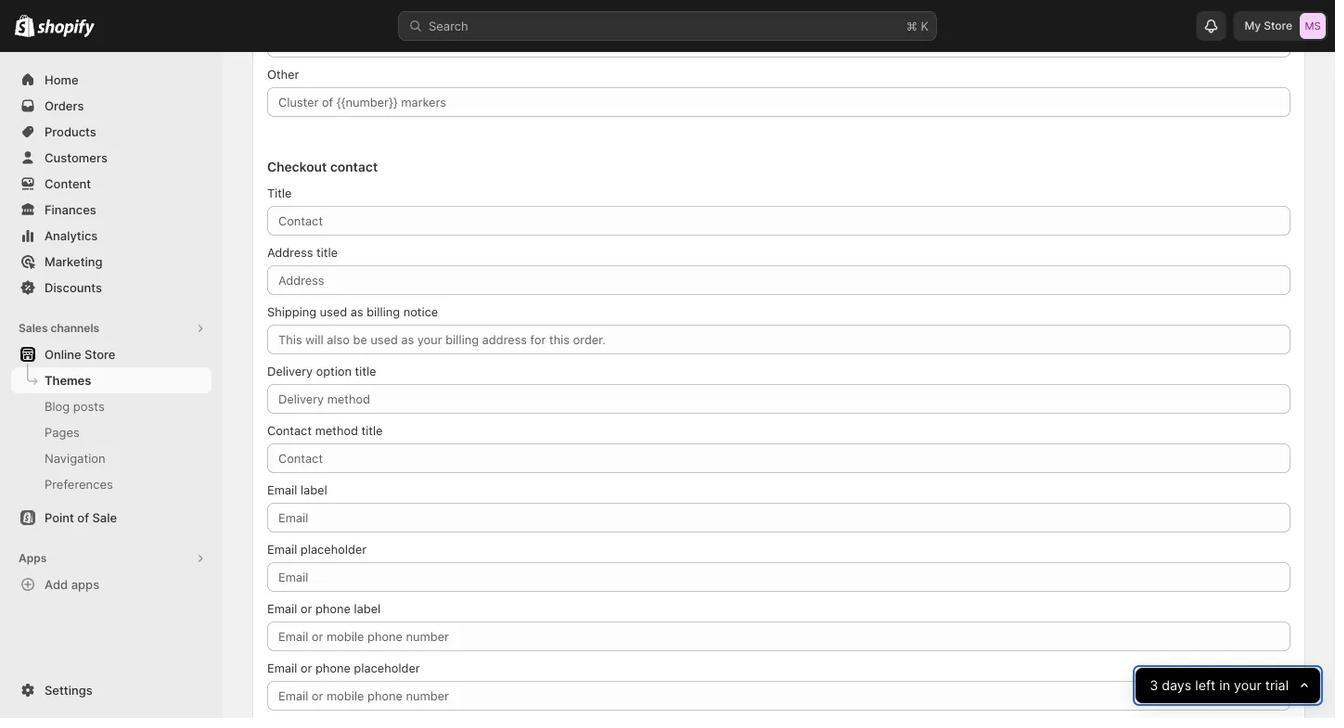 Task type: describe. For each thing, give the bounding box(es) containing it.
pages link
[[11, 420, 212, 446]]

home link
[[11, 67, 212, 93]]

orders link
[[11, 93, 212, 119]]

preferences
[[45, 477, 113, 491]]

blog
[[45, 399, 70, 414]]

online
[[45, 347, 81, 362]]

blog posts
[[45, 399, 105, 414]]

apps
[[71, 577, 99, 592]]

finances link
[[11, 197, 212, 223]]

0 horizontal spatial shopify image
[[15, 14, 35, 37]]

of
[[77, 511, 89, 525]]

add
[[45, 577, 68, 592]]

point of sale button
[[0, 505, 223, 531]]

themes
[[45, 373, 91, 388]]

marketing link
[[11, 249, 212, 275]]

navigation link
[[11, 446, 212, 472]]

products
[[45, 124, 96, 139]]

k
[[921, 19, 929, 33]]

apps button
[[11, 546, 212, 572]]

customers link
[[11, 145, 212, 171]]

blog posts link
[[11, 394, 212, 420]]

left
[[1196, 678, 1216, 694]]

content link
[[11, 171, 212, 197]]

sales channels button
[[11, 316, 212, 342]]

channels
[[51, 322, 99, 335]]

⌘ k
[[907, 19, 929, 33]]

online store link
[[11, 342, 212, 368]]

point
[[45, 511, 74, 525]]

search
[[429, 19, 469, 33]]

preferences link
[[11, 472, 212, 498]]

in
[[1220, 678, 1231, 694]]

finances
[[45, 202, 96, 217]]

my store
[[1245, 19, 1293, 32]]

my store image
[[1300, 13, 1326, 39]]

my
[[1245, 19, 1261, 32]]

navigation
[[45, 451, 105, 465]]

discounts link
[[11, 275, 212, 301]]

point of sale
[[45, 511, 117, 525]]

settings
[[45, 683, 93, 698]]

sales channels
[[19, 322, 99, 335]]

your
[[1234, 678, 1262, 694]]

3
[[1150, 678, 1158, 694]]

add apps button
[[11, 572, 212, 598]]



Task type: vqa. For each thing, say whether or not it's contained in the screenshot.
View
no



Task type: locate. For each thing, give the bounding box(es) containing it.
store
[[1264, 19, 1293, 32], [85, 347, 115, 362]]

0 horizontal spatial store
[[85, 347, 115, 362]]

days
[[1162, 678, 1192, 694]]

content
[[45, 176, 91, 191]]

posts
[[73, 399, 105, 414]]

store for online store
[[85, 347, 115, 362]]

3 days left in your trial
[[1150, 678, 1289, 694]]

store for my store
[[1264, 19, 1293, 32]]

shopify image
[[15, 14, 35, 37], [37, 19, 95, 38]]

discounts
[[45, 280, 102, 295]]

1 horizontal spatial shopify image
[[37, 19, 95, 38]]

settings link
[[11, 678, 212, 704]]

home
[[45, 72, 79, 87]]

apps
[[19, 552, 47, 565]]

point of sale link
[[11, 505, 212, 531]]

1 horizontal spatial store
[[1264, 19, 1293, 32]]

store right my
[[1264, 19, 1293, 32]]

analytics link
[[11, 223, 212, 249]]

online store
[[45, 347, 115, 362]]

add apps
[[45, 577, 99, 592]]

1 vertical spatial store
[[85, 347, 115, 362]]

orders
[[45, 98, 84, 113]]

sale
[[92, 511, 117, 525]]

trial
[[1266, 678, 1289, 694]]

⌘
[[907, 19, 918, 33]]

customers
[[45, 150, 108, 165]]

sales
[[19, 322, 48, 335]]

0 vertical spatial store
[[1264, 19, 1293, 32]]

marketing
[[45, 254, 103, 269]]

analytics
[[45, 228, 98, 243]]

pages
[[45, 425, 80, 439]]

store down "sales channels" button
[[85, 347, 115, 362]]

themes link
[[11, 368, 212, 394]]

products link
[[11, 119, 212, 145]]

3 days left in your trial button
[[1136, 668, 1321, 704]]



